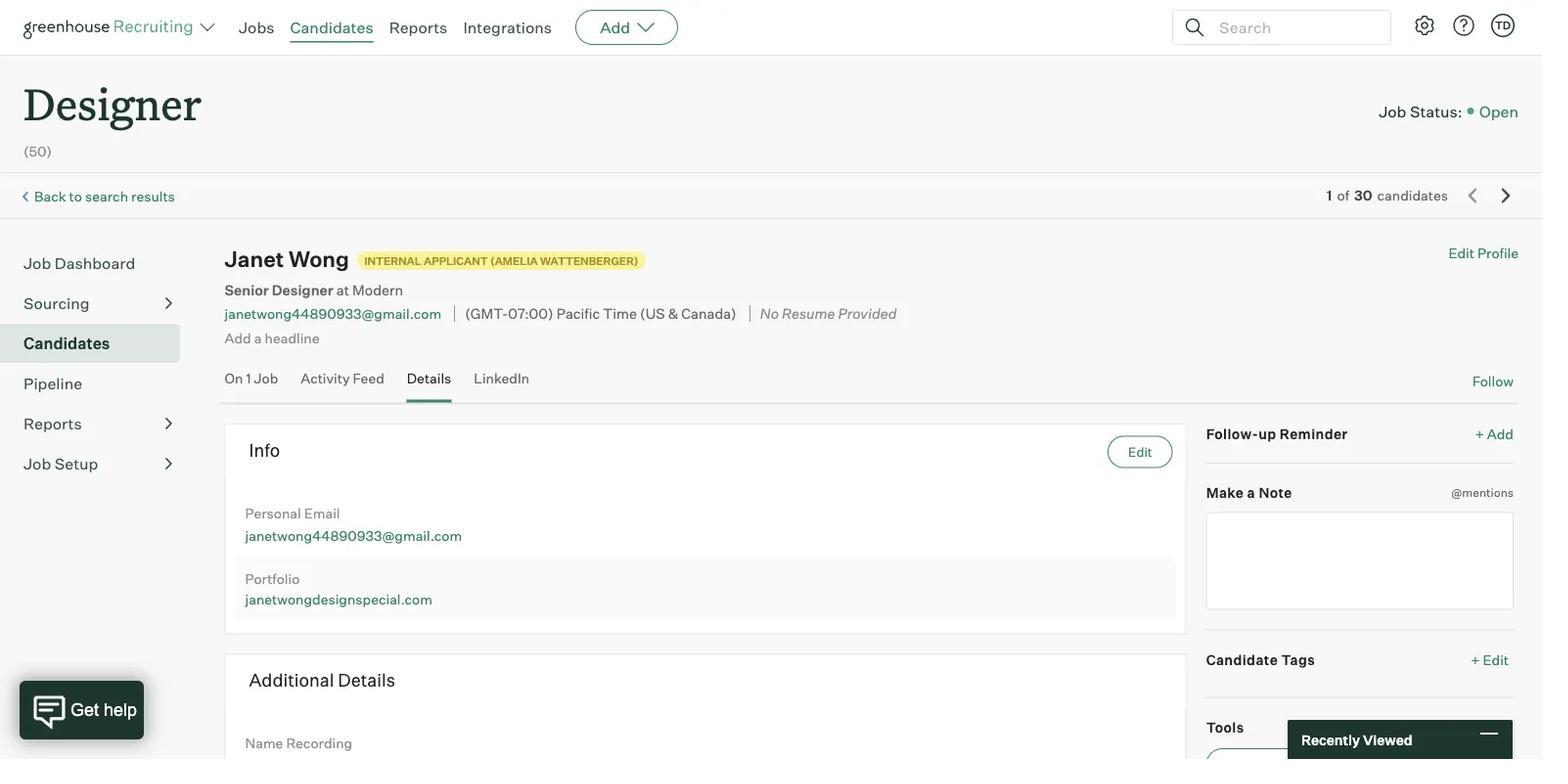 Task type: locate. For each thing, give the bounding box(es) containing it.
candidates link down sourcing link at the left of the page
[[23, 332, 172, 355]]

1 horizontal spatial edit
[[1449, 245, 1474, 262]]

add for add
[[600, 18, 630, 37]]

(amelia
[[490, 254, 538, 267]]

on 1 job link
[[225, 370, 278, 399]]

0 horizontal spatial candidates
[[23, 334, 110, 353]]

profile
[[1477, 245, 1519, 262]]

1 left "of"
[[1327, 187, 1332, 204]]

0 vertical spatial +
[[1475, 425, 1484, 442]]

1 horizontal spatial reports link
[[389, 18, 448, 37]]

1 horizontal spatial add
[[600, 18, 630, 37]]

back to search results
[[34, 188, 175, 205]]

1 horizontal spatial a
[[1247, 484, 1255, 502]]

janetwong44890933@gmail.com link
[[225, 305, 441, 322], [245, 527, 462, 544]]

janetwong44890933@gmail.com down at
[[225, 305, 441, 322]]

reports
[[389, 18, 448, 37], [23, 414, 82, 434]]

candidates right jobs
[[290, 18, 373, 37]]

reports link
[[389, 18, 448, 37], [23, 412, 172, 436]]

2 horizontal spatial add
[[1487, 425, 1514, 442]]

designer down janet wong
[[272, 281, 333, 299]]

0 vertical spatial candidates
[[290, 18, 373, 37]]

details link
[[407, 370, 451, 399]]

2 vertical spatial add
[[1487, 425, 1514, 442]]

details right additional
[[338, 669, 395, 691]]

1 vertical spatial janetwong44890933@gmail.com
[[245, 527, 462, 544]]

follow-up reminder
[[1206, 425, 1348, 442]]

0 horizontal spatial reports link
[[23, 412, 172, 436]]

edit
[[1449, 245, 1474, 262], [1128, 444, 1152, 460], [1483, 651, 1509, 668]]

+ edit link
[[1466, 646, 1514, 673]]

job right the on
[[254, 370, 278, 387]]

candidate tags
[[1206, 651, 1315, 668]]

0 vertical spatial designer
[[23, 74, 202, 132]]

janetwong44890933@gmail.com link down "email"
[[245, 527, 462, 544]]

email
[[304, 505, 340, 522]]

setup
[[55, 454, 98, 474]]

janetwong44890933@gmail.com down "email"
[[245, 527, 462, 544]]

(50)
[[23, 143, 52, 160]]

edit for edit
[[1128, 444, 1152, 460]]

0 horizontal spatial edit
[[1128, 444, 1152, 460]]

1 horizontal spatial 1
[[1327, 187, 1332, 204]]

dashboard
[[55, 254, 135, 273]]

+
[[1475, 425, 1484, 442], [1471, 651, 1480, 668]]

personal email janetwong44890933@gmail.com
[[245, 505, 462, 544]]

@mentions link
[[1451, 483, 1514, 503]]

0 vertical spatial reports
[[389, 18, 448, 37]]

1 vertical spatial reports link
[[23, 412, 172, 436]]

1 vertical spatial 1
[[246, 370, 251, 387]]

0 horizontal spatial details
[[338, 669, 395, 691]]

canada)
[[681, 305, 737, 322]]

portfolio
[[245, 570, 300, 587]]

0 vertical spatial reports link
[[389, 18, 448, 37]]

0 vertical spatial 1
[[1327, 187, 1332, 204]]

info
[[249, 439, 280, 461]]

details right the feed
[[407, 370, 451, 387]]

0 vertical spatial janetwong44890933@gmail.com link
[[225, 305, 441, 322]]

open
[[1479, 101, 1519, 121]]

a left the note
[[1247, 484, 1255, 502]]

no resume provided
[[760, 305, 897, 322]]

candidates down sourcing
[[23, 334, 110, 353]]

1 vertical spatial +
[[1471, 651, 1480, 668]]

0 vertical spatial add
[[600, 18, 630, 37]]

1 vertical spatial edit
[[1128, 444, 1152, 460]]

make
[[1206, 484, 1244, 502]]

janet wong
[[225, 246, 349, 273]]

1 vertical spatial details
[[338, 669, 395, 691]]

add inside popup button
[[600, 18, 630, 37]]

integrations
[[463, 18, 552, 37]]

janetwong44890933@gmail.com
[[225, 305, 441, 322], [245, 527, 462, 544]]

job for job dashboard
[[23, 254, 51, 273]]

pacific
[[556, 305, 600, 322]]

janetwong44890933@gmail.com link down at
[[225, 305, 441, 322]]

job for job setup
[[23, 454, 51, 474]]

add
[[600, 18, 630, 37], [225, 329, 251, 346], [1487, 425, 1514, 442]]

1 vertical spatial designer
[[272, 281, 333, 299]]

sourcing link
[[23, 292, 172, 315]]

0 vertical spatial candidates link
[[290, 18, 373, 37]]

recording
[[286, 735, 352, 752]]

0 vertical spatial edit
[[1449, 245, 1474, 262]]

1 horizontal spatial details
[[407, 370, 451, 387]]

1 vertical spatial candidates link
[[23, 332, 172, 355]]

job
[[1379, 101, 1407, 121], [23, 254, 51, 273], [254, 370, 278, 387], [23, 454, 51, 474]]

pipeline link
[[23, 372, 172, 395]]

details
[[407, 370, 451, 387], [338, 669, 395, 691]]

07:00)
[[508, 305, 553, 322]]

to
[[69, 188, 82, 205]]

additional details
[[249, 669, 395, 691]]

1 horizontal spatial candidates
[[290, 18, 373, 37]]

0 horizontal spatial designer
[[23, 74, 202, 132]]

1 vertical spatial candidates
[[23, 334, 110, 353]]

greenhouse recruiting image
[[23, 16, 200, 39]]

jobs
[[239, 18, 274, 37]]

on
[[225, 370, 243, 387]]

job left status:
[[1379, 101, 1407, 121]]

reports down pipeline
[[23, 414, 82, 434]]

recently
[[1301, 731, 1360, 748]]

feed
[[353, 370, 384, 387]]

reports left integrations link
[[389, 18, 448, 37]]

candidates
[[290, 18, 373, 37], [23, 334, 110, 353]]

job up sourcing
[[23, 254, 51, 273]]

a
[[254, 329, 262, 346], [1247, 484, 1255, 502]]

1 horizontal spatial designer
[[272, 281, 333, 299]]

activity feed
[[301, 370, 384, 387]]

1
[[1327, 187, 1332, 204], [246, 370, 251, 387]]

1 vertical spatial add
[[225, 329, 251, 346]]

0 horizontal spatial candidates link
[[23, 332, 172, 355]]

no
[[760, 305, 779, 322]]

designer down greenhouse recruiting image
[[23, 74, 202, 132]]

candidates link
[[290, 18, 373, 37], [23, 332, 172, 355]]

job dashboard link
[[23, 252, 172, 275]]

sourcing
[[23, 294, 90, 313]]

1 vertical spatial a
[[1247, 484, 1255, 502]]

0 horizontal spatial add
[[225, 329, 251, 346]]

0 horizontal spatial reports
[[23, 414, 82, 434]]

candidates link right jobs
[[290, 18, 373, 37]]

reminder
[[1280, 425, 1348, 442]]

search
[[85, 188, 128, 205]]

recently viewed
[[1301, 731, 1413, 748]]

a left headline
[[254, 329, 262, 346]]

add a headline
[[225, 329, 319, 346]]

a for add
[[254, 329, 262, 346]]

job left the setup
[[23, 454, 51, 474]]

1 right the on
[[246, 370, 251, 387]]

None text field
[[1206, 512, 1514, 610]]

activity feed link
[[301, 370, 384, 399]]

td button
[[1487, 10, 1519, 41]]

a for make
[[1247, 484, 1255, 502]]

2 horizontal spatial edit
[[1483, 651, 1509, 668]]

0 horizontal spatial a
[[254, 329, 262, 346]]

applicant
[[424, 254, 488, 267]]

reports link down pipeline link
[[23, 412, 172, 436]]

reports link left integrations link
[[389, 18, 448, 37]]

0 vertical spatial a
[[254, 329, 262, 346]]



Task type: vqa. For each thing, say whether or not it's contained in the screenshot.
For
no



Task type: describe. For each thing, give the bounding box(es) containing it.
Search text field
[[1214, 13, 1373, 42]]

provided
[[838, 305, 897, 322]]

td
[[1495, 19, 1511, 32]]

resume
[[782, 305, 835, 322]]

jobs link
[[239, 18, 274, 37]]

1 of 30 candidates
[[1327, 187, 1448, 204]]

back to search results link
[[34, 188, 175, 205]]

job setup link
[[23, 452, 172, 476]]

+ edit
[[1471, 651, 1509, 668]]

job for job status:
[[1379, 101, 1407, 121]]

name
[[245, 735, 283, 752]]

job setup
[[23, 454, 98, 474]]

wattenberger)
[[540, 254, 638, 267]]

make a note
[[1206, 484, 1292, 502]]

+ add
[[1475, 425, 1514, 442]]

candidate
[[1206, 651, 1278, 668]]

senior designer at modern
[[225, 281, 403, 299]]

at
[[336, 281, 349, 299]]

results
[[131, 188, 175, 205]]

(gmt-07:00) pacific time (us & canada)
[[465, 305, 737, 322]]

back
[[34, 188, 66, 205]]

1 vertical spatial reports
[[23, 414, 82, 434]]

follow link
[[1472, 372, 1514, 391]]

pipeline
[[23, 374, 82, 394]]

+ for + edit
[[1471, 651, 1480, 668]]

edit for edit profile
[[1449, 245, 1474, 262]]

status:
[[1410, 101, 1463, 121]]

name recording
[[245, 735, 352, 752]]

linkedin
[[474, 370, 530, 387]]

wong
[[289, 246, 349, 273]]

edit profile link
[[1449, 245, 1519, 262]]

1 vertical spatial janetwong44890933@gmail.com link
[[245, 527, 462, 544]]

job status:
[[1379, 101, 1463, 121]]

note
[[1259, 484, 1292, 502]]

portfolio janetwongdesignspecial.com
[[245, 570, 432, 608]]

tags
[[1281, 651, 1315, 668]]

senior
[[225, 281, 269, 299]]

0 vertical spatial details
[[407, 370, 451, 387]]

+ for + add
[[1475, 425, 1484, 442]]

time
[[603, 305, 637, 322]]

edit link
[[1108, 436, 1173, 468]]

modern
[[352, 281, 403, 299]]

linkedin link
[[474, 370, 530, 399]]

add for add a headline
[[225, 329, 251, 346]]

on 1 job
[[225, 370, 278, 387]]

integrations link
[[463, 18, 552, 37]]

td button
[[1491, 14, 1515, 37]]

30
[[1354, 187, 1372, 204]]

+ add link
[[1475, 424, 1514, 443]]

follow-
[[1206, 425, 1259, 442]]

1 horizontal spatial candidates link
[[290, 18, 373, 37]]

2 vertical spatial edit
[[1483, 651, 1509, 668]]

janetwongdesignspecial.com link
[[245, 591, 432, 608]]

0 horizontal spatial 1
[[246, 370, 251, 387]]

internal applicant (amelia wattenberger)
[[364, 254, 638, 267]]

(us
[[640, 305, 665, 322]]

headline
[[265, 329, 319, 346]]

activity
[[301, 370, 350, 387]]

viewed
[[1363, 731, 1413, 748]]

candidates
[[1377, 187, 1448, 204]]

add button
[[575, 10, 678, 45]]

0 vertical spatial janetwong44890933@gmail.com
[[225, 305, 441, 322]]

job dashboard
[[23, 254, 135, 273]]

designer link
[[23, 55, 202, 136]]

(gmt-
[[465, 305, 508, 322]]

tools
[[1206, 719, 1244, 736]]

edit profile
[[1449, 245, 1519, 262]]

1 horizontal spatial reports
[[389, 18, 448, 37]]

&
[[668, 305, 678, 322]]

internal
[[364, 254, 421, 267]]

up
[[1259, 425, 1276, 442]]

personal
[[245, 505, 301, 522]]

janet
[[225, 246, 284, 273]]

of
[[1337, 187, 1349, 204]]

follow
[[1472, 373, 1514, 390]]

janetwongdesignspecial.com
[[245, 591, 432, 608]]

configure image
[[1413, 14, 1436, 37]]

@mentions
[[1451, 485, 1514, 500]]



